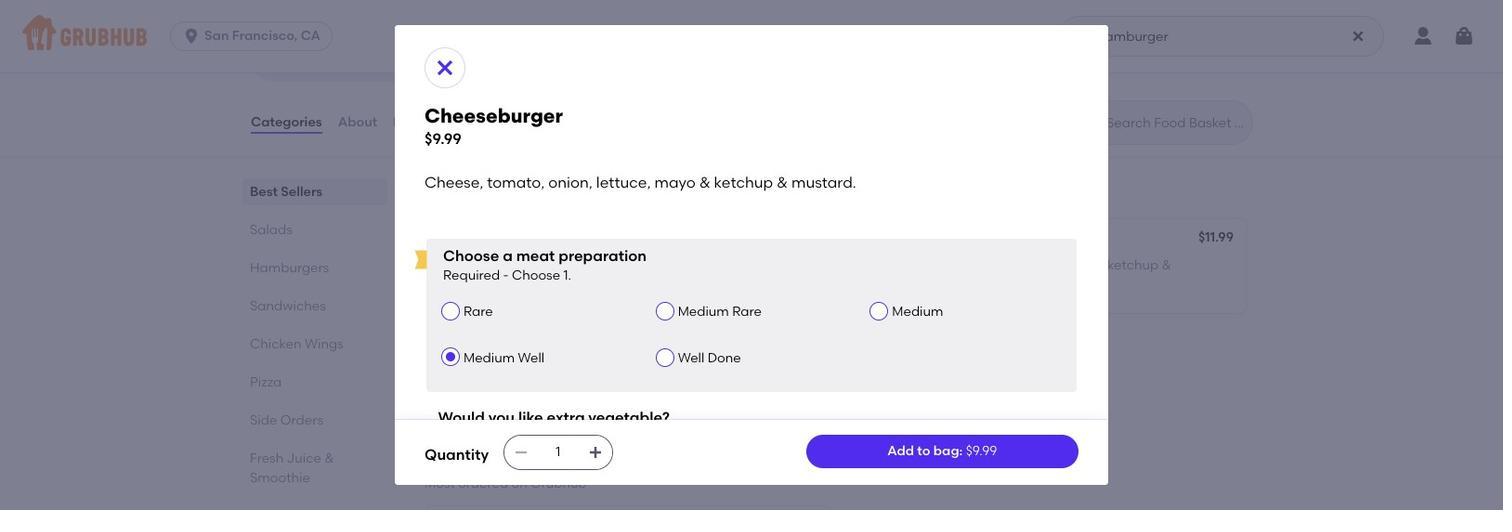 Task type: vqa. For each thing, say whether or not it's contained in the screenshot.
the rightmost not
no



Task type: locate. For each thing, give the bounding box(es) containing it.
categories button
[[250, 89, 323, 156]]

chicken up 'pizza'
[[250, 336, 302, 352]]

0 horizontal spatial sellers
[[281, 184, 322, 200]]

to
[[917, 443, 930, 459]]

choose
[[443, 246, 499, 264], [512, 267, 560, 283]]

medium up "well done"
[[678, 304, 729, 319]]

required
[[443, 267, 500, 283]]

medium for medium well
[[464, 349, 515, 365]]

1 horizontal spatial best
[[425, 450, 468, 473]]

quantity
[[425, 446, 489, 464]]

cheese, tomato, onion, lettuce, mayo & ketchup & mustard. for double cheeseburger
[[856, 258, 1172, 292]]

cheese, for double cheeseburger
[[856, 258, 907, 273]]

side orders
[[250, 413, 323, 428]]

fresh
[[250, 451, 284, 466]]

cheese, tomato, onion, lettuce, mayo & ketchup & mustard. for cheeseburger
[[439, 258, 755, 292]]

tomato, for chicken burger
[[494, 366, 544, 382]]

group
[[1160, 43, 1200, 59]]

about
[[338, 114, 377, 130]]

1 vertical spatial best
[[425, 450, 468, 473]]

about button
[[337, 89, 378, 156]]

medium
[[678, 304, 729, 319], [892, 304, 943, 319], [464, 349, 515, 365]]

0 horizontal spatial choose
[[443, 246, 499, 264]]

$9.99 left double
[[785, 229, 817, 245]]

1 vertical spatial sellers
[[472, 450, 537, 473]]

sellers up on
[[472, 450, 537, 473]]

cheeseburger up required
[[439, 231, 530, 247]]

tomato, for double cheeseburger
[[910, 258, 960, 273]]

1 vertical spatial choose
[[512, 267, 560, 283]]

burger
[[495, 340, 538, 356]]

cheese, down "chicken burger"
[[439, 366, 491, 382]]

best sellers
[[250, 184, 322, 200]]

well
[[518, 349, 544, 365], [678, 349, 704, 365]]

onion, for double cheeseburger
[[963, 258, 1002, 273]]

choose up required
[[443, 246, 499, 264]]

cheeseburger for cheeseburger
[[439, 231, 530, 247]]

sellers for best sellers
[[281, 184, 322, 200]]

$9.99
[[425, 130, 461, 148], [785, 229, 817, 245], [966, 443, 997, 459]]

juice
[[287, 451, 321, 466]]

double cheeseburger
[[856, 231, 995, 247]]

onion, right a
[[547, 258, 586, 273]]

0 horizontal spatial rare
[[464, 304, 493, 319]]

0 horizontal spatial $9.99
[[425, 130, 461, 148]]

medium up 'you'
[[464, 349, 515, 365]]

0 vertical spatial best
[[250, 184, 278, 200]]

2 horizontal spatial medium
[[892, 304, 943, 319]]

tomato,
[[487, 173, 545, 191], [494, 258, 544, 273], [910, 258, 960, 273], [494, 366, 544, 382]]

cheese, for chicken burger
[[439, 366, 491, 382]]

chicken wings
[[250, 336, 343, 352]]

0 horizontal spatial chicken
[[250, 336, 302, 352]]

cheeseburger right double
[[904, 231, 995, 247]]

choose down meat
[[512, 267, 560, 283]]

on
[[511, 476, 527, 491]]

0 horizontal spatial best
[[250, 184, 278, 200]]

ca
[[301, 28, 321, 44]]

cheeseburger for cheeseburger $9.99
[[425, 104, 563, 127]]

-
[[503, 267, 509, 283]]

$9.99 right "bag:"
[[966, 443, 997, 459]]

chicken for chicken burger
[[439, 340, 492, 356]]

0 horizontal spatial medium
[[464, 349, 515, 365]]

cheese,
[[425, 173, 483, 191], [439, 258, 491, 273], [856, 258, 907, 273], [439, 366, 491, 382]]

wings
[[305, 336, 343, 352]]

rare down required
[[464, 304, 493, 319]]

group order
[[1160, 43, 1237, 59]]

1 horizontal spatial $9.99
[[785, 229, 817, 245]]

medium down "double cheeseburger"
[[892, 304, 943, 319]]

onion, up extra
[[547, 366, 586, 382]]

pickup
[[471, 43, 509, 56]]

onion, down "double cheeseburger"
[[963, 258, 1002, 273]]

group order button
[[1125, 35, 1253, 68]]

smoothie
[[250, 470, 310, 486]]

cheese, down double
[[856, 258, 907, 273]]

preparation
[[559, 246, 647, 264]]

rare
[[464, 304, 493, 319], [732, 304, 762, 319]]

sellers inside best sellers most ordered on grubhub
[[472, 450, 537, 473]]

well up thousand
[[678, 349, 704, 365]]

add to bag: $9.99
[[887, 443, 997, 459]]

onion,
[[548, 173, 593, 191], [547, 258, 586, 273], [963, 258, 1002, 273], [547, 366, 586, 382]]

option group
[[250, 35, 569, 82]]

ketchup
[[714, 173, 773, 191], [691, 258, 742, 273], [1107, 258, 1159, 273]]

lettuce,
[[596, 173, 651, 191], [589, 258, 636, 273], [1005, 258, 1052, 273], [589, 366, 636, 382]]

best up salads
[[250, 184, 278, 200]]

mustard. down double
[[856, 277, 912, 292]]

sellers for best sellers most ordered on grubhub
[[472, 450, 537, 473]]

people icon image
[[1141, 44, 1156, 59]]

lettuce, for chicken burger
[[589, 366, 636, 382]]

reviews
[[393, 114, 445, 130]]

cheese, tomato, onion, lettuce, mayo & ketchup & mustard.
[[425, 173, 860, 191], [439, 258, 755, 292], [856, 258, 1172, 292]]

tomato, for cheeseburger
[[494, 258, 544, 273]]

best up most
[[425, 450, 468, 473]]

mayo
[[654, 173, 696, 191], [639, 258, 675, 273], [1056, 258, 1091, 273]]

0 vertical spatial sellers
[[281, 184, 322, 200]]

rare up the "done"
[[732, 304, 762, 319]]

cheese, left - at the bottom left of page
[[439, 258, 491, 273]]

svg image inside san francisco, ca "button"
[[182, 27, 201, 46]]

best for best sellers
[[250, 184, 278, 200]]

mayo for double cheeseburger
[[1056, 258, 1091, 273]]

1 vertical spatial $9.99
[[785, 229, 817, 245]]

sandwiches
[[250, 298, 326, 314]]

cheeseburger down pickup
[[425, 104, 563, 127]]

1 horizontal spatial well
[[678, 349, 704, 365]]

for
[[500, 179, 527, 203]]

sellers up salads
[[281, 184, 322, 200]]

1 horizontal spatial sellers
[[472, 450, 537, 473]]

0 vertical spatial $9.99
[[425, 130, 461, 148]]

well done
[[678, 349, 741, 365]]

results for "hamburger"
[[425, 179, 665, 203]]

ketchup for double cheeseburger
[[1107, 258, 1159, 273]]

onion, right for
[[548, 173, 593, 191]]

best
[[250, 184, 278, 200], [425, 450, 468, 473]]

mustard. left - at the bottom left of page
[[439, 277, 496, 292]]

& inside fresh juice & smoothie
[[325, 451, 334, 466]]

&
[[699, 173, 710, 191], [777, 173, 788, 191], [678, 258, 688, 273], [746, 258, 755, 273], [1094, 258, 1104, 273], [1162, 258, 1172, 273], [325, 451, 334, 466]]

mustard.
[[792, 173, 856, 191], [439, 277, 496, 292], [856, 277, 912, 292]]

well up like
[[518, 349, 544, 365]]

double
[[856, 231, 901, 247]]

chicken left burger
[[439, 340, 492, 356]]

0 horizontal spatial well
[[518, 349, 544, 365]]

medium for medium
[[892, 304, 943, 319]]

$9.99 down reviews
[[425, 130, 461, 148]]

1 horizontal spatial medium
[[678, 304, 729, 319]]

medium for medium rare
[[678, 304, 729, 319]]

best inside best sellers most ordered on grubhub
[[425, 450, 468, 473]]

2 horizontal spatial $9.99
[[966, 443, 997, 459]]

1 horizontal spatial chicken
[[439, 340, 492, 356]]

add
[[887, 443, 914, 459]]

francisco,
[[232, 28, 298, 44]]

$9.99 inside cheeseburger $9.99
[[425, 130, 461, 148]]

$11.99
[[1198, 229, 1234, 245]]

medium rare
[[678, 304, 762, 319]]

"hamburger"
[[532, 179, 665, 203]]

thousand
[[639, 366, 702, 382]]

chicken
[[250, 336, 302, 352], [439, 340, 492, 356]]

sellers
[[281, 184, 322, 200], [472, 450, 537, 473]]

reviews button
[[392, 89, 446, 156]]

1 horizontal spatial rare
[[732, 304, 762, 319]]

categories
[[251, 114, 322, 130]]

chicken burger
[[439, 340, 538, 356]]

you
[[488, 408, 515, 426]]

2 vertical spatial $9.99
[[966, 443, 997, 459]]

main navigation navigation
[[0, 0, 1503, 72]]

cheeseburger
[[425, 104, 563, 127], [439, 231, 530, 247], [904, 231, 995, 247]]

cheese, tomato, onion, lettuce, thousand island.
[[439, 366, 746, 382]]

svg image
[[1453, 25, 1475, 47], [182, 27, 201, 46], [1351, 29, 1366, 44], [434, 57, 456, 79], [794, 376, 817, 398], [588, 445, 603, 460]]

mustard. for double cheeseburger
[[856, 277, 912, 292]]



Task type: describe. For each thing, give the bounding box(es) containing it.
choose a meat preparation required - choose 1.
[[443, 246, 647, 283]]

onion, for chicken burger
[[547, 366, 586, 382]]

side
[[250, 413, 277, 428]]

Search Food Basket Market search field
[[1105, 114, 1247, 132]]

cheese, for cheeseburger
[[439, 258, 491, 273]]

vegetable?
[[588, 408, 670, 426]]

grubhub
[[531, 476, 587, 491]]

salads
[[250, 222, 293, 238]]

bag:
[[933, 443, 963, 459]]

2 rare from the left
[[732, 304, 762, 319]]

best for best sellers most ordered on grubhub
[[425, 450, 468, 473]]

fresh juice & smoothie
[[250, 451, 334, 486]]

1 well from the left
[[518, 349, 544, 365]]

lettuce, for double cheeseburger
[[1005, 258, 1052, 273]]

would
[[438, 408, 485, 426]]

extra
[[547, 408, 585, 426]]

san
[[204, 28, 229, 44]]

1 horizontal spatial choose
[[512, 267, 560, 283]]

onion, for cheeseburger
[[547, 258, 586, 273]]

0 vertical spatial choose
[[443, 246, 499, 264]]

1 rare from the left
[[464, 304, 493, 319]]

order
[[1203, 43, 1237, 59]]

chicken for chicken wings
[[250, 336, 302, 352]]

orders
[[280, 413, 323, 428]]

2 well from the left
[[678, 349, 704, 365]]

cheese, left for
[[425, 173, 483, 191]]

meat
[[516, 246, 555, 264]]

1.
[[563, 267, 571, 283]]

medium well
[[464, 349, 544, 365]]

ordered
[[458, 476, 508, 491]]

option group containing pickup
[[250, 35, 569, 82]]

pizza
[[250, 374, 282, 390]]

island.
[[705, 366, 746, 382]]

san francisco, ca button
[[170, 21, 340, 51]]

ketchup for cheeseburger
[[691, 258, 742, 273]]

results
[[425, 179, 495, 203]]

best sellers most ordered on grubhub
[[425, 450, 587, 491]]

most
[[425, 476, 455, 491]]

hamburgers
[[250, 260, 329, 276]]

san francisco, ca
[[204, 28, 321, 44]]

done
[[708, 349, 741, 365]]

like
[[518, 408, 543, 426]]

mayo for cheeseburger
[[639, 258, 675, 273]]

a
[[503, 246, 513, 264]]

svg image
[[514, 445, 529, 460]]

delivery
[[306, 51, 350, 64]]

lettuce, for cheeseburger
[[589, 258, 636, 273]]

cheeseburger $9.99
[[425, 104, 563, 148]]

mustard. up double
[[792, 173, 856, 191]]

mustard. for cheeseburger
[[439, 277, 496, 292]]

Input item quantity number field
[[538, 436, 579, 469]]

would you like extra vegetable?
[[438, 408, 670, 426]]



